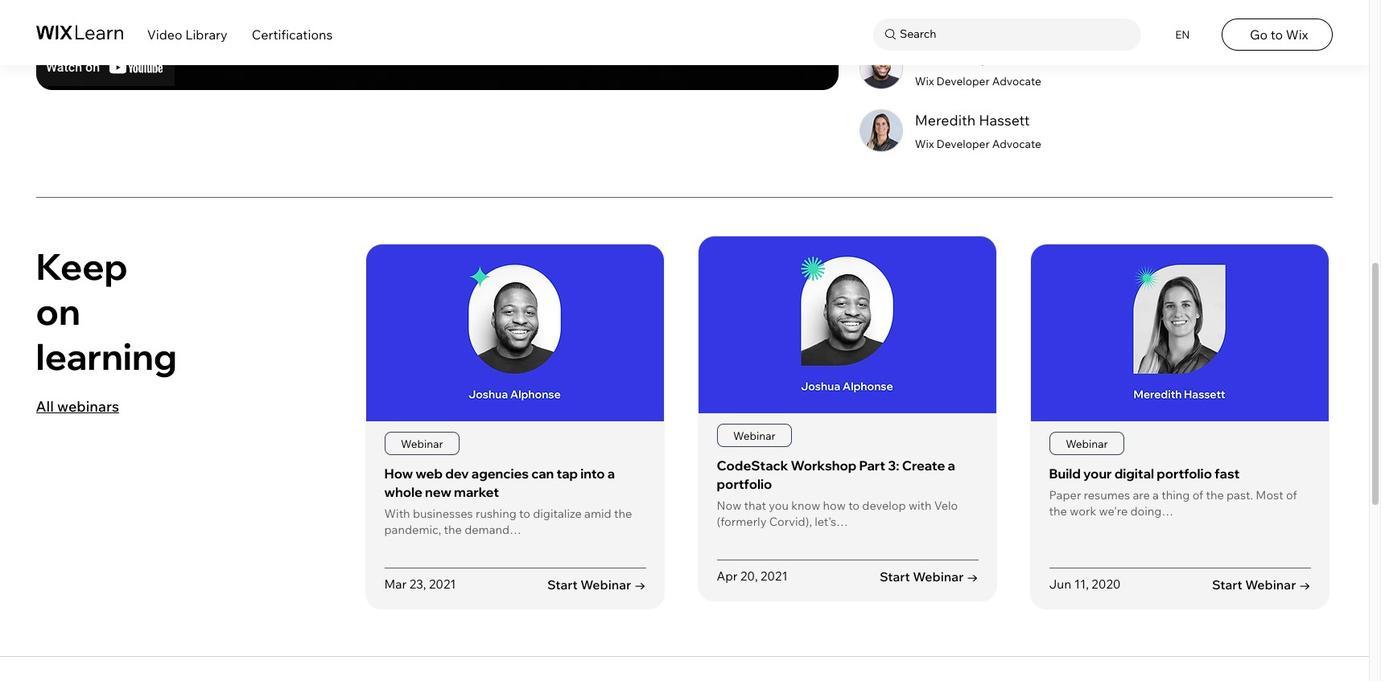 Task type: vqa. For each thing, say whether or not it's contained in the screenshot.
Menu Bar at top
yes



Task type: locate. For each thing, give the bounding box(es) containing it.
to right how
[[849, 498, 860, 513]]

1 vertical spatial wix
[[915, 74, 934, 88]]

1 vertical spatial advocate
[[993, 137, 1042, 151]]

0 horizontal spatial 2021
[[429, 577, 456, 593]]

2 horizontal spatial start webinar →
[[1212, 577, 1311, 593]]

1 developer from the top
[[937, 74, 990, 88]]

all webinars
[[36, 397, 119, 416]]

0 horizontal spatial start webinar → button
[[547, 576, 646, 594]]

wix inside meredith hassett wix developer advocate
[[915, 137, 934, 151]]

1 horizontal spatial to
[[849, 498, 860, 513]]

tap
[[557, 466, 578, 483]]

→
[[967, 569, 979, 585], [634, 577, 646, 593], [1299, 577, 1311, 593]]

the
[[1206, 488, 1224, 503], [1050, 504, 1068, 520], [614, 506, 632, 522], [444, 523, 462, 538]]

2 horizontal spatial →
[[1299, 577, 1311, 593]]

0 horizontal spatial start
[[547, 577, 578, 593]]

wix for joshua
[[915, 74, 934, 88]]

most
[[1256, 488, 1284, 503]]

portfolio
[[1157, 466, 1212, 483], [717, 477, 772, 493]]

list
[[860, 38, 1333, 166], [366, 236, 1334, 610]]

to
[[1271, 26, 1283, 43], [849, 498, 860, 513], [519, 506, 530, 522]]

0 vertical spatial advocate
[[993, 74, 1042, 88]]

0 horizontal spatial list item
[[366, 244, 665, 610]]

advocate for alphonse
[[993, 74, 1042, 88]]

wix down the meredith
[[915, 137, 934, 151]]

start webinar → button
[[880, 568, 979, 586], [547, 576, 646, 594], [1212, 576, 1311, 594]]

to right the go
[[1271, 26, 1283, 43]]

webinars
[[57, 397, 119, 416]]

start webinar → button for codestack workshop part 3: create a portfolio
[[880, 568, 979, 586]]

a black and white headshot inset on a blue background: meredith hassett, smiling. image
[[699, 237, 997, 414], [1032, 245, 1329, 422]]

1 horizontal spatial of
[[1287, 488, 1297, 503]]

mar
[[384, 577, 407, 593]]

developer inside joshua alphonse wix developer advocate
[[937, 74, 990, 88]]

1 horizontal spatial start webinar →
[[880, 569, 979, 585]]

2 horizontal spatial start webinar → button
[[1212, 576, 1311, 594]]

start for know
[[880, 569, 910, 585]]

a
[[948, 458, 955, 474], [608, 466, 615, 483], [1153, 488, 1159, 503]]

fast
[[1215, 466, 1240, 483]]

all webinars link
[[36, 397, 149, 416]]

more wix pages element
[[0, 661, 1369, 682]]

mar 23, 2021
[[384, 577, 456, 593]]

develop
[[863, 498, 906, 513]]

demand…
[[465, 523, 521, 538]]

meredith hassett list item
[[860, 101, 1333, 166]]

1 horizontal spatial →
[[967, 569, 979, 585]]

keep
[[36, 244, 128, 289]]

0 vertical spatial wix
[[1286, 26, 1309, 43]]

to right rushing
[[519, 506, 530, 522]]

are
[[1133, 488, 1150, 503]]

0 horizontal spatial of
[[1193, 488, 1204, 503]]

that
[[744, 498, 766, 513]]

on
[[36, 289, 80, 334]]

developer down "joshua"
[[937, 74, 990, 88]]

start for of
[[1212, 577, 1243, 593]]

2021 right 23,
[[429, 577, 456, 593]]

video
[[147, 26, 182, 43]]

a right are
[[1153, 488, 1159, 503]]

how web dev agencies can tap into a whole new market link
[[384, 466, 615, 501]]

start webinar →
[[880, 569, 979, 585], [547, 577, 646, 593], [1212, 577, 1311, 593]]

1 vertical spatial list
[[366, 236, 1334, 610]]

menu bar containing video library
[[0, 0, 1369, 65]]

of right thing
[[1193, 488, 1204, 503]]

2021 right 20, on the bottom
[[761, 569, 788, 585]]

2 horizontal spatial a
[[1153, 488, 1159, 503]]

0 horizontal spatial portfolio
[[717, 477, 772, 493]]

the down fast
[[1206, 488, 1224, 503]]

11,
[[1075, 577, 1089, 593]]

1 horizontal spatial portfolio
[[1157, 466, 1212, 483]]

codestack
[[717, 458, 789, 474]]

a inside how web dev agencies can tap into a whole new market with businesses rushing to digitalize amid the pandemic, the demand…
[[608, 466, 615, 483]]

wix right the go
[[1286, 26, 1309, 43]]

developer down the meredith
[[937, 137, 990, 151]]

developer
[[937, 74, 990, 88], [937, 137, 990, 151]]

portfolio up thing
[[1157, 466, 1212, 483]]

a right into
[[608, 466, 615, 483]]

2 developer from the top
[[937, 137, 990, 151]]

list item containing build your digital portfolio fast
[[1031, 244, 1330, 610]]

the right amid
[[614, 506, 632, 522]]

20,
[[741, 569, 758, 585]]

2 advocate from the top
[[993, 137, 1042, 151]]

start webinar → button for how web dev agencies can tap into a whole new market
[[547, 576, 646, 594]]

a right "create"
[[948, 458, 955, 474]]

2 horizontal spatial list item
[[1031, 244, 1330, 610]]

apr
[[717, 569, 738, 585]]

list item
[[698, 236, 998, 602], [366, 244, 665, 610], [1031, 244, 1330, 610]]

en
[[1176, 28, 1190, 41]]

start webinar → for codestack workshop part 3: create a portfolio
[[880, 569, 979, 585]]

2 of from the left
[[1287, 488, 1297, 503]]

certifications
[[252, 26, 333, 43]]

0 vertical spatial list
[[860, 38, 1333, 166]]

to inside how web dev agencies can tap into a whole new market with businesses rushing to digitalize amid the pandemic, the demand…
[[519, 506, 530, 522]]

portfolio down codestack
[[717, 477, 772, 493]]

go to wix
[[1250, 26, 1309, 43]]

we're
[[1099, 504, 1128, 520]]

0 horizontal spatial start webinar →
[[547, 577, 646, 593]]

1 horizontal spatial start webinar → button
[[880, 568, 979, 586]]

web
[[416, 466, 443, 483]]

advocate inside joshua alphonse wix developer advocate
[[993, 74, 1042, 88]]

0 vertical spatial developer
[[937, 74, 990, 88]]

1 horizontal spatial list item
[[698, 236, 998, 602]]

webinar
[[734, 429, 776, 443], [401, 437, 443, 451], [1066, 437, 1108, 451], [913, 569, 964, 585], [581, 577, 631, 593], [1246, 577, 1297, 593]]

with
[[384, 506, 410, 522]]

0 horizontal spatial a black and white headshot inset on a blue background: meredith hassett, smiling. image
[[699, 237, 997, 414]]

a inside "build your digital portfolio fast paper resumes are a thing of the past. most of the work we're doing…"
[[1153, 488, 1159, 503]]

joshua alphonse wix developer advocate
[[915, 48, 1042, 88]]

1 horizontal spatial start
[[880, 569, 910, 585]]

of right most
[[1287, 488, 1297, 503]]

developer for joshua
[[937, 74, 990, 88]]

wix
[[1286, 26, 1309, 43], [915, 74, 934, 88], [915, 137, 934, 151]]

advocate inside meredith hassett wix developer advocate
[[993, 137, 1042, 151]]

menu bar
[[0, 0, 1369, 65]]

new
[[425, 485, 452, 501]]

developer inside meredith hassett wix developer advocate
[[937, 137, 990, 151]]

0 horizontal spatial →
[[634, 577, 646, 593]]

advocate down hassett
[[993, 137, 1042, 151]]

1 horizontal spatial 2021
[[761, 569, 788, 585]]

2 horizontal spatial start
[[1212, 577, 1243, 593]]

2021
[[761, 569, 788, 585], [429, 577, 456, 593]]

past.
[[1227, 488, 1254, 503]]

thing
[[1162, 488, 1190, 503]]

wix down "joshua"
[[915, 74, 934, 88]]

you
[[769, 498, 789, 513]]

0 horizontal spatial a
[[608, 466, 615, 483]]

wix inside joshua alphonse wix developer advocate
[[915, 74, 934, 88]]

1 horizontal spatial a
[[948, 458, 955, 474]]

developer for meredith
[[937, 137, 990, 151]]

1 vertical spatial developer
[[937, 137, 990, 151]]

the down paper
[[1050, 504, 1068, 520]]

workshop
[[791, 458, 857, 474]]

video library
[[147, 26, 228, 43]]

advocate down alphonse
[[993, 74, 1042, 88]]

start
[[880, 569, 910, 585], [547, 577, 578, 593], [1212, 577, 1243, 593]]

dev
[[445, 466, 469, 483]]

certifications link
[[252, 26, 333, 43]]

rushing
[[476, 506, 517, 522]]

a black and white headshot inset on a blue background: meredith hassett, smiling. image for digital
[[1032, 245, 1329, 422]]

businesses
[[413, 506, 473, 522]]

of
[[1193, 488, 1204, 503], [1287, 488, 1297, 503]]

advocate for hassett
[[993, 137, 1042, 151]]

advocate
[[993, 74, 1042, 88], [993, 137, 1042, 151]]

(formerly
[[717, 514, 767, 530]]

alphonse
[[968, 48, 1031, 66]]

1 advocate from the top
[[993, 74, 1042, 88]]

0 horizontal spatial to
[[519, 506, 530, 522]]

1 horizontal spatial a black and white headshot inset on a blue background: meredith hassett, smiling. image
[[1032, 245, 1329, 422]]

work
[[1070, 504, 1097, 520]]

meredith hassett wix developer advocate
[[915, 111, 1042, 151]]

2 vertical spatial wix
[[915, 137, 934, 151]]



Task type: describe. For each thing, give the bounding box(es) containing it.
create
[[902, 458, 945, 474]]

how web dev agencies can tap into a whole new market with businesses rushing to digitalize amid the pandemic, the demand…
[[384, 466, 632, 538]]

doing…
[[1131, 504, 1174, 520]]

start webinar → for build your digital portfolio fast
[[1212, 577, 1311, 593]]

portfolio inside "build your digital portfolio fast paper resumes are a thing of the past. most of the work we're doing…"
[[1157, 466, 1212, 483]]

color headshot: meredith hassett, wix developer advocate, smiling against a plain gray background. image
[[861, 110, 902, 152]]

list containing joshua alphonse
[[860, 38, 1333, 166]]

→ for how web dev agencies can tap into a whole new market
[[634, 577, 646, 593]]

codestack workshop part 3: create a portfolio now that you know how to develop with velo (formerly corvid), let's…
[[717, 458, 958, 530]]

list item containing how web dev agencies can tap into a whole new market
[[366, 244, 665, 610]]

3:
[[888, 458, 900, 474]]

paper
[[1050, 488, 1082, 503]]

apr 20, 2021
[[717, 569, 788, 585]]

library
[[185, 26, 228, 43]]

list containing codestack workshop part 3: create a portfolio
[[366, 236, 1334, 610]]

a black and white headshot inset on a blue background: meredith hassett, smiling. image for part
[[699, 237, 997, 414]]

build your digital portfolio fast paper resumes are a thing of the past. most of the work we're doing…
[[1050, 466, 1297, 520]]

all
[[36, 397, 54, 416]]

part
[[859, 458, 886, 474]]

2020
[[1092, 577, 1121, 593]]

to inside codestack workshop part 3: create a portfolio now that you know how to develop with velo (formerly corvid), let's…
[[849, 498, 860, 513]]

know
[[792, 498, 821, 513]]

digitalize
[[533, 506, 582, 522]]

start webinar → button for build your digital portfolio fast
[[1212, 576, 1311, 594]]

→ for codestack workshop part 3: create a portfolio
[[967, 569, 979, 585]]

2021 for new
[[429, 577, 456, 593]]

codestack workshop part 3: create a portfolio link
[[717, 458, 955, 493]]

your
[[1084, 466, 1112, 483]]

joshua
[[915, 48, 964, 66]]

go to wix link
[[1222, 18, 1334, 51]]

build
[[1050, 466, 1081, 483]]

2021 for you
[[761, 569, 788, 585]]

Search text field
[[896, 24, 1138, 45]]

let's…
[[815, 514, 848, 530]]

start webinar → for how web dev agencies can tap into a whole new market
[[547, 577, 646, 593]]

23,
[[410, 577, 426, 593]]

1 of from the left
[[1193, 488, 1204, 503]]

with
[[909, 498, 932, 513]]

whole
[[384, 485, 423, 501]]

go
[[1250, 26, 1268, 43]]

how
[[823, 498, 846, 513]]

start for market
[[547, 577, 578, 593]]

corvid),
[[769, 514, 812, 530]]

jun
[[1050, 577, 1072, 593]]

how
[[384, 466, 413, 483]]

pandemic,
[[384, 523, 441, 538]]

market
[[454, 485, 499, 501]]

wix for go
[[1286, 26, 1309, 43]]

resumes
[[1084, 488, 1131, 503]]

list item containing codestack workshop part 3: create a portfolio
[[698, 236, 998, 602]]

agencies
[[472, 466, 529, 483]]

digital
[[1115, 466, 1155, 483]]

learning
[[36, 334, 177, 379]]

a black and white headshot inset on a blue background: joshua alphonse, smiling. image
[[367, 245, 664, 422]]

velo
[[935, 498, 958, 513]]

en button
[[1166, 18, 1198, 51]]

keep on learning
[[36, 244, 177, 379]]

build your digital portfolio fast link
[[1050, 466, 1240, 483]]

amid
[[585, 506, 612, 522]]

now
[[717, 498, 742, 513]]

can
[[532, 466, 554, 483]]

wix for meredith
[[915, 137, 934, 151]]

speakers
[[861, 7, 938, 25]]

2 horizontal spatial to
[[1271, 26, 1283, 43]]

meredith
[[915, 111, 976, 129]]

joshua alphonse list item
[[860, 38, 1333, 103]]

into
[[581, 466, 605, 483]]

→ for build your digital portfolio fast
[[1299, 577, 1311, 593]]

hassett
[[979, 111, 1030, 129]]

video library link
[[147, 26, 228, 43]]

the down businesses
[[444, 523, 462, 538]]

color headshot: joshua alphonse, wix developer advocate smiling against a plain white background. image
[[861, 47, 902, 89]]

a inside codestack workshop part 3: create a portfolio now that you know how to develop with velo (formerly corvid), let's…
[[948, 458, 955, 474]]

portfolio inside codestack workshop part 3: create a portfolio now that you know how to develop with velo (formerly corvid), let's…
[[717, 477, 772, 493]]

jun 11, 2020
[[1050, 577, 1121, 593]]



